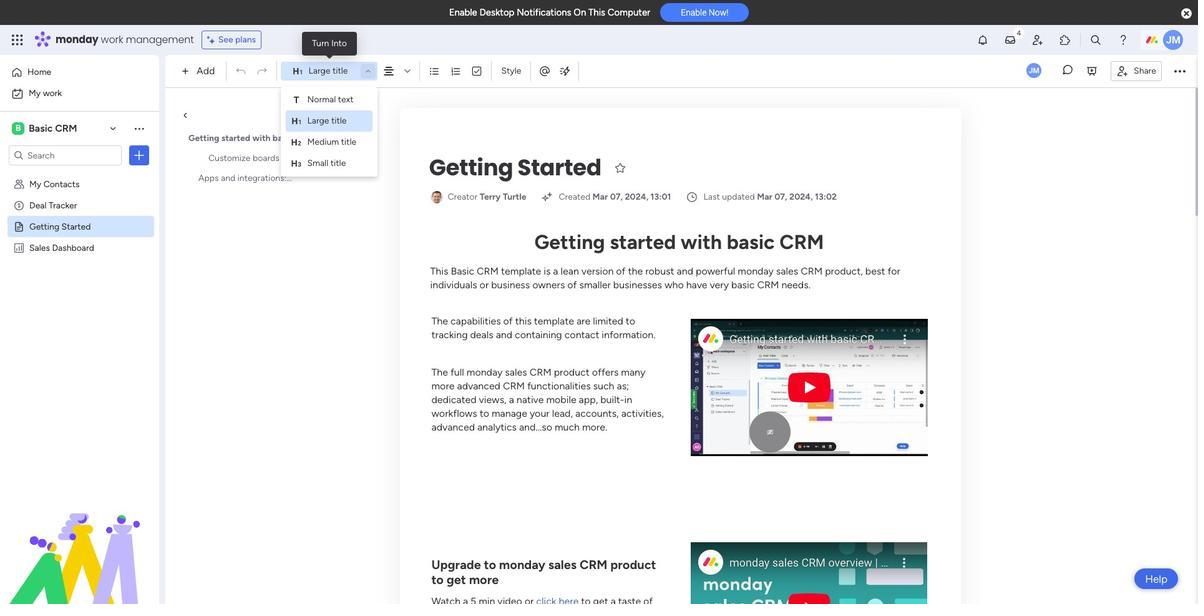 Task type: describe. For each thing, give the bounding box(es) containing it.
my work link
[[7, 84, 152, 104]]

as;
[[617, 380, 629, 392]]

monday inside upgrade to monday sales crm product to get more
[[499, 557, 546, 572]]

help
[[1146, 573, 1168, 585]]

deal
[[29, 200, 47, 210]]

product for upgrade to monday sales crm product to get more
[[611, 557, 656, 572]]

basic inside workspace selection element
[[29, 122, 53, 134]]

desktop
[[480, 7, 515, 18]]

limited
[[593, 315, 624, 327]]

Search in workspace field
[[26, 148, 104, 163]]

views,
[[479, 394, 507, 406]]

getting up customize
[[189, 133, 219, 144]]

more for the
[[432, 380, 455, 392]]

updated
[[722, 192, 755, 202]]

getting started inside field
[[429, 152, 602, 184]]

workspace image
[[12, 122, 24, 135]]

now!
[[709, 8, 729, 18]]

functionalities
[[527, 380, 591, 392]]

are
[[577, 315, 591, 327]]

1 menu image from the top
[[381, 238, 390, 248]]

into
[[331, 38, 347, 49]]

1 vertical spatial advanced
[[432, 421, 475, 433]]

and…so
[[519, 421, 552, 433]]

accounts,
[[576, 408, 619, 419]]

title right the small
[[331, 158, 346, 169]]

monday work management
[[56, 32, 194, 47]]

1 vertical spatial large
[[307, 115, 329, 126]]

normal
[[307, 94, 336, 105]]

enable for enable now!
[[681, 8, 707, 18]]

0 vertical spatial large
[[309, 66, 331, 76]]

my contacts
[[29, 179, 80, 189]]

full
[[451, 366, 464, 378]]

this
[[515, 315, 532, 327]]

1 vertical spatial large title
[[307, 115, 347, 126]]

my for my contacts
[[29, 179, 41, 189]]

numbered list image
[[450, 66, 462, 77]]

owners
[[533, 279, 565, 291]]

getting up sales
[[29, 221, 59, 232]]

see plans button
[[201, 31, 262, 49]]

needs.
[[782, 279, 811, 291]]

&
[[282, 153, 287, 164]]

lottie animation image
[[0, 478, 159, 604]]

created mar 07, 2024, 13:01
[[559, 192, 671, 202]]

much
[[555, 421, 580, 433]]

last updated mar 07, 2024, 13:02
[[704, 192, 837, 202]]

who
[[665, 279, 684, 291]]

tracker
[[49, 200, 77, 210]]

enable for enable desktop notifications on this computer
[[449, 7, 477, 18]]

basic crm
[[29, 122, 77, 134]]

add to favorites image
[[614, 161, 627, 174]]

many
[[621, 366, 646, 378]]

1 vertical spatial getting started with basic crm
[[535, 230, 824, 254]]

turtle
[[503, 192, 526, 202]]

mobile
[[546, 394, 577, 406]]

home option
[[7, 62, 152, 82]]

enable now!
[[681, 8, 729, 18]]

13:02
[[815, 192, 837, 202]]

2 2024, from the left
[[790, 192, 813, 202]]

or
[[480, 279, 489, 291]]

style button
[[496, 61, 527, 82]]

offers
[[592, 366, 619, 378]]

1 mar from the left
[[593, 192, 608, 202]]

and inside the capabilities of this template are limited to tracking deals and containing contact information.
[[496, 329, 513, 341]]

sales for the full monday sales crm product offers many more advanced crm functionalities such as; dedicated views, a native mobile app, built-in workflows to manage your lead, accounts, activities, advanced analytics and…so much more.
[[505, 366, 527, 378]]

sales dashboard
[[29, 242, 94, 253]]

computer
[[608, 7, 651, 18]]

style
[[502, 66, 522, 76]]

1 horizontal spatial this
[[589, 7, 606, 18]]

more for upgrade
[[469, 572, 499, 587]]

invite members image
[[1032, 34, 1044, 46]]

enable desktop notifications on this computer
[[449, 7, 651, 18]]

work for my
[[43, 88, 62, 99]]

this basic crm template is a lean version of the robust and powerful monday sales crm product, best for individuals or business owners of smaller businesses who have very basic crm needs.
[[430, 265, 903, 291]]

workspace selection element
[[12, 121, 79, 136]]

4 image
[[1014, 26, 1025, 40]]

home link
[[7, 62, 152, 82]]

contacts
[[43, 179, 80, 189]]

lottie animation element
[[0, 478, 159, 604]]

share button
[[1111, 61, 1162, 81]]

workflows
[[432, 408, 477, 419]]

getting up lean
[[535, 230, 605, 254]]

1 horizontal spatial of
[[568, 279, 577, 291]]

created
[[559, 192, 591, 202]]

dynamic values image
[[559, 65, 571, 77]]

dashboard
[[52, 242, 94, 253]]

to left get
[[432, 572, 444, 587]]

3 menu image from the top
[[381, 315, 390, 325]]

0 vertical spatial basic
[[273, 133, 294, 144]]

work for monday
[[101, 32, 123, 47]]

share
[[1134, 65, 1157, 76]]

home
[[27, 67, 51, 77]]

2 mar from the left
[[757, 192, 773, 202]]

terry
[[480, 192, 501, 202]]

this inside this basic crm template is a lean version of the robust and powerful monday sales crm product, best for individuals or business owners of smaller businesses who have very basic crm needs.
[[430, 265, 448, 277]]

activities,
[[622, 408, 664, 419]]

notifications image
[[977, 34, 989, 46]]

list box containing my contacts
[[0, 171, 159, 427]]

basic inside this basic crm template is a lean version of the robust and powerful monday sales crm product, best for individuals or business owners of smaller businesses who have very basic crm needs.
[[732, 279, 755, 291]]

template inside this basic crm template is a lean version of the robust and powerful monday sales crm product, best for individuals or business owners of smaller businesses who have very basic crm needs.
[[501, 265, 541, 277]]

monday inside this basic crm template is a lean version of the robust and powerful monday sales crm product, best for individuals or business owners of smaller businesses who have very basic crm needs.
[[738, 265, 774, 277]]

search everything image
[[1090, 34, 1102, 46]]

0 horizontal spatial started
[[221, 133, 250, 144]]

powerful
[[696, 265, 736, 277]]

lead,
[[552, 408, 573, 419]]

see plans
[[218, 34, 256, 45]]

boards
[[253, 153, 280, 164]]

the
[[628, 265, 643, 277]]

on
[[574, 7, 586, 18]]

medium title
[[307, 137, 357, 147]]

such
[[593, 380, 615, 392]]

0 vertical spatial large title
[[309, 66, 348, 76]]

more.
[[582, 421, 608, 433]]

for
[[888, 265, 901, 277]]

enable now! button
[[661, 3, 749, 22]]

template inside the capabilities of this template are limited to tracking deals and containing contact information.
[[534, 315, 574, 327]]

getting inside getting started field
[[429, 152, 513, 184]]

smaller
[[580, 279, 611, 291]]

basic inside this basic crm template is a lean version of the robust and powerful monday sales crm product, best for individuals or business owners of smaller businesses who have very basic crm needs.
[[451, 265, 474, 277]]

started inside field
[[518, 152, 602, 184]]

add
[[197, 65, 215, 77]]

app,
[[579, 394, 598, 406]]

management
[[126, 32, 194, 47]]

businesses
[[613, 279, 662, 291]]

the capabilities of this template are limited to tracking deals and containing contact information.
[[432, 315, 658, 341]]



Task type: locate. For each thing, give the bounding box(es) containing it.
this
[[589, 7, 606, 18], [430, 265, 448, 277]]

deal tracker
[[29, 200, 77, 210]]

get
[[447, 572, 466, 587]]

1 horizontal spatial enable
[[681, 8, 707, 18]]

getting started with basic crm up robust
[[535, 230, 824, 254]]

to right upgrade
[[484, 557, 496, 572]]

deals
[[470, 329, 494, 341]]

and up the who
[[677, 265, 694, 277]]

1 horizontal spatial started
[[518, 152, 602, 184]]

my work option
[[7, 84, 152, 104]]

title down into
[[333, 66, 348, 76]]

0 horizontal spatial 2024,
[[625, 192, 649, 202]]

to inside the capabilities of this template are limited to tracking deals and containing contact information.
[[626, 315, 636, 327]]

1 menu image from the top
[[381, 485, 390, 495]]

normal text
[[307, 94, 354, 105]]

1 vertical spatial sales
[[505, 366, 527, 378]]

1 horizontal spatial getting started with basic crm
[[535, 230, 824, 254]]

work
[[101, 32, 123, 47], [43, 88, 62, 99]]

v2 ellipsis image
[[1175, 63, 1186, 79]]

1 vertical spatial started
[[610, 230, 676, 254]]

work up home option
[[101, 32, 123, 47]]

1 vertical spatial a
[[509, 394, 514, 406]]

0 horizontal spatial more
[[432, 380, 455, 392]]

mar right updated
[[757, 192, 773, 202]]

0 vertical spatial started
[[221, 133, 250, 144]]

a up manage
[[509, 394, 514, 406]]

my inside option
[[29, 88, 41, 99]]

2024, left 13:02
[[790, 192, 813, 202]]

0 horizontal spatial with
[[253, 133, 271, 144]]

basic right very
[[732, 279, 755, 291]]

of down lean
[[568, 279, 577, 291]]

title right medium
[[341, 137, 357, 147]]

individuals
[[430, 279, 477, 291]]

jeremy miller image
[[1164, 30, 1184, 50]]

the inside the capabilities of this template are limited to tracking deals and containing contact information.
[[432, 315, 448, 327]]

0 vertical spatial the
[[432, 315, 448, 327]]

basic up powerful
[[727, 230, 775, 254]]

and right deals
[[496, 329, 513, 341]]

advanced
[[457, 380, 501, 392], [432, 421, 475, 433]]

0 vertical spatial work
[[101, 32, 123, 47]]

1 horizontal spatial with
[[681, 230, 722, 254]]

is
[[544, 265, 551, 277]]

the left full
[[432, 366, 448, 378]]

0 vertical spatial of
[[616, 265, 626, 277]]

select product image
[[11, 34, 24, 46]]

1 vertical spatial basic
[[451, 265, 474, 277]]

my for my work
[[29, 88, 41, 99]]

this right on
[[589, 7, 606, 18]]

2 horizontal spatial of
[[616, 265, 626, 277]]

07,
[[610, 192, 623, 202], [775, 192, 788, 202]]

1 vertical spatial the
[[432, 366, 448, 378]]

2 menu image from the top
[[381, 267, 390, 277]]

0 horizontal spatial sales
[[505, 366, 527, 378]]

dapulse close image
[[1182, 7, 1192, 20]]

1 vertical spatial basic
[[727, 230, 775, 254]]

started
[[518, 152, 602, 184], [62, 221, 91, 232]]

add button
[[177, 61, 223, 81]]

13:01
[[651, 192, 671, 202]]

native
[[517, 394, 544, 406]]

large down normal
[[307, 115, 329, 126]]

product
[[554, 366, 590, 378], [611, 557, 656, 572]]

07, right updated
[[775, 192, 788, 202]]

enable left now!
[[681, 8, 707, 18]]

my inside "list box"
[[29, 179, 41, 189]]

1 horizontal spatial getting started
[[429, 152, 602, 184]]

product inside the full monday sales crm product offers many more advanced crm functionalities such as; dedicated views, a native mobile app, built-in workflows to manage your lead, accounts, activities, advanced analytics and…so much more.
[[554, 366, 590, 378]]

to down views,
[[480, 408, 489, 419]]

notifications
[[517, 7, 572, 18]]

1 2024, from the left
[[625, 192, 649, 202]]

0 horizontal spatial getting started
[[29, 221, 91, 232]]

and inside this basic crm template is a lean version of the robust and powerful monday sales crm product, best for individuals or business owners of smaller businesses who have very basic crm needs.
[[677, 265, 694, 277]]

Getting Started field
[[426, 152, 605, 184]]

2024, left 13:01 at the top of page
[[625, 192, 649, 202]]

menu image
[[381, 485, 390, 495], [381, 539, 390, 549]]

1 horizontal spatial 07,
[[775, 192, 788, 202]]

basic up &
[[273, 133, 294, 144]]

creator
[[448, 192, 478, 202]]

mar
[[593, 192, 608, 202], [757, 192, 773, 202]]

2 07, from the left
[[775, 192, 788, 202]]

columns
[[289, 153, 322, 164]]

your
[[530, 408, 550, 419]]

2 vertical spatial of
[[503, 315, 513, 327]]

07, down add to favorites "image"
[[610, 192, 623, 202]]

0 horizontal spatial and
[[496, 329, 513, 341]]

best
[[866, 265, 885, 277]]

0 vertical spatial this
[[589, 7, 606, 18]]

1 horizontal spatial mar
[[757, 192, 773, 202]]

1 vertical spatial this
[[430, 265, 448, 277]]

started up the
[[610, 230, 676, 254]]

0 horizontal spatial enable
[[449, 7, 477, 18]]

my up deal
[[29, 179, 41, 189]]

enable inside button
[[681, 8, 707, 18]]

1 vertical spatial with
[[681, 230, 722, 254]]

advanced down workflows
[[432, 421, 475, 433]]

getting started with basic crm
[[189, 133, 315, 144], [535, 230, 824, 254]]

1 vertical spatial getting started
[[29, 221, 91, 232]]

customize
[[208, 153, 251, 164]]

lean
[[561, 265, 579, 277]]

public dashboard image
[[13, 242, 25, 253]]

the full monday sales crm product offers many more advanced crm functionalities such as; dedicated views, a native mobile app, built-in workflows to manage your lead, accounts, activities, advanced analytics and…so much more.
[[432, 366, 667, 433]]

2 vertical spatial basic
[[732, 279, 755, 291]]

capabilities
[[451, 315, 501, 327]]

getting up the creator
[[429, 152, 513, 184]]

the inside the full monday sales crm product offers many more advanced crm functionalities such as; dedicated views, a native mobile app, built-in workflows to manage your lead, accounts, activities, advanced analytics and…so much more.
[[432, 366, 448, 378]]

b
[[15, 123, 21, 134]]

1 horizontal spatial sales
[[549, 557, 577, 572]]

1 vertical spatial my
[[29, 179, 41, 189]]

0 vertical spatial basic
[[29, 122, 53, 134]]

4 menu image from the top
[[381, 504, 390, 514]]

the for the capabilities of this template are limited to tracking deals and containing contact information.
[[432, 315, 448, 327]]

1 horizontal spatial started
[[610, 230, 676, 254]]

template up business
[[501, 265, 541, 277]]

sales
[[29, 242, 50, 253]]

last
[[704, 192, 720, 202]]

a inside this basic crm template is a lean version of the robust and powerful monday sales crm product, best for individuals or business owners of smaller businesses who have very basic crm needs.
[[553, 265, 558, 277]]

medium
[[307, 137, 339, 147]]

have
[[686, 279, 708, 291]]

0 horizontal spatial work
[[43, 88, 62, 99]]

2 the from the top
[[432, 366, 448, 378]]

mar right created
[[593, 192, 608, 202]]

getting started up turtle
[[429, 152, 602, 184]]

1 horizontal spatial product
[[611, 557, 656, 572]]

version
[[582, 265, 614, 277]]

a
[[553, 265, 558, 277], [509, 394, 514, 406]]

started inside "list box"
[[62, 221, 91, 232]]

basic
[[29, 122, 53, 134], [451, 265, 474, 277]]

product inside upgrade to monday sales crm product to get more
[[611, 557, 656, 572]]

2 menu image from the top
[[381, 539, 390, 549]]

bulleted list image
[[429, 66, 440, 77]]

0 horizontal spatial 07,
[[610, 192, 623, 202]]

started up created
[[518, 152, 602, 184]]

robust
[[646, 265, 675, 277]]

0 vertical spatial getting started with basic crm
[[189, 133, 315, 144]]

large title down turn into
[[309, 66, 348, 76]]

1 the from the top
[[432, 315, 448, 327]]

2 vertical spatial sales
[[549, 557, 577, 572]]

large title
[[309, 66, 348, 76], [307, 115, 347, 126]]

1 vertical spatial template
[[534, 315, 574, 327]]

built-
[[601, 394, 625, 406]]

enable left desktop
[[449, 7, 477, 18]]

0 horizontal spatial mar
[[593, 192, 608, 202]]

1 vertical spatial of
[[568, 279, 577, 291]]

this up individuals
[[430, 265, 448, 277]]

work inside option
[[43, 88, 62, 99]]

sales inside the full monday sales crm product offers many more advanced crm functionalities such as; dedicated views, a native mobile app, built-in workflows to manage your lead, accounts, activities, advanced analytics and…so much more.
[[505, 366, 527, 378]]

of
[[616, 265, 626, 277], [568, 279, 577, 291], [503, 315, 513, 327]]

more up dedicated
[[432, 380, 455, 392]]

1 vertical spatial menu image
[[381, 539, 390, 549]]

board activity image
[[1027, 63, 1042, 78]]

large down the turn
[[309, 66, 331, 76]]

template
[[501, 265, 541, 277], [534, 315, 574, 327]]

advanced up views,
[[457, 380, 501, 392]]

product for the full monday sales crm product offers many more advanced crm functionalities such as; dedicated views, a native mobile app, built-in workflows to manage your lead, accounts, activities, advanced analytics and…so much more.
[[554, 366, 590, 378]]

sales inside upgrade to monday sales crm product to get more
[[549, 557, 577, 572]]

getting
[[189, 133, 219, 144], [429, 152, 513, 184], [29, 221, 59, 232], [535, 230, 605, 254]]

and
[[677, 265, 694, 277], [496, 329, 513, 341]]

0 horizontal spatial of
[[503, 315, 513, 327]]

crm inside workspace selection element
[[55, 122, 77, 134]]

turn
[[312, 38, 329, 49]]

with
[[253, 133, 271, 144], [681, 230, 722, 254]]

help button
[[1135, 569, 1179, 589]]

to up information.
[[626, 315, 636, 327]]

analytics
[[478, 421, 517, 433]]

1 vertical spatial work
[[43, 88, 62, 99]]

0 vertical spatial menu image
[[381, 485, 390, 495]]

1 horizontal spatial basic
[[451, 265, 474, 277]]

1 horizontal spatial more
[[469, 572, 499, 587]]

crm inside upgrade to monday sales crm product to get more
[[580, 557, 608, 572]]

started up dashboard at the top left
[[62, 221, 91, 232]]

work down home
[[43, 88, 62, 99]]

enable
[[449, 7, 477, 18], [681, 8, 707, 18]]

0 horizontal spatial started
[[62, 221, 91, 232]]

started up customize
[[221, 133, 250, 144]]

template up containing
[[534, 315, 574, 327]]

a inside the full monday sales crm product offers many more advanced crm functionalities such as; dedicated views, a native mobile app, built-in workflows to manage your lead, accounts, activities, advanced analytics and…so much more.
[[509, 394, 514, 406]]

my
[[29, 88, 41, 99], [29, 179, 41, 189]]

monday marketplace image
[[1059, 34, 1072, 46]]

contact
[[565, 329, 600, 341]]

creator terry turtle
[[448, 192, 526, 202]]

plans
[[235, 34, 256, 45]]

update feed image
[[1004, 34, 1017, 46]]

small
[[307, 158, 329, 169]]

large
[[309, 66, 331, 76], [307, 115, 329, 126]]

1 horizontal spatial work
[[101, 32, 123, 47]]

0 horizontal spatial basic
[[29, 122, 53, 134]]

1 horizontal spatial and
[[677, 265, 694, 277]]

2024,
[[625, 192, 649, 202], [790, 192, 813, 202]]

a right is
[[553, 265, 558, 277]]

of inside the capabilities of this template are limited to tracking deals and containing contact information.
[[503, 315, 513, 327]]

0 vertical spatial advanced
[[457, 380, 501, 392]]

my work
[[29, 88, 62, 99]]

the for the full monday sales crm product offers many more advanced crm functionalities such as; dedicated views, a native mobile app, built-in workflows to manage your lead, accounts, activities, advanced analytics and…so much more.
[[432, 366, 448, 378]]

with up 'customize boards & columns'
[[253, 133, 271, 144]]

more inside upgrade to monday sales crm product to get more
[[469, 572, 499, 587]]

mention image
[[539, 65, 551, 77]]

in
[[624, 394, 632, 406]]

product,
[[825, 265, 863, 277]]

of left the
[[616, 265, 626, 277]]

turn into
[[312, 38, 347, 49]]

0 vertical spatial with
[[253, 133, 271, 144]]

monday inside the full monday sales crm product offers many more advanced crm functionalities such as; dedicated views, a native mobile app, built-in workflows to manage your lead, accounts, activities, advanced analytics and…so much more.
[[467, 366, 503, 378]]

containing
[[515, 329, 562, 341]]

0 vertical spatial my
[[29, 88, 41, 99]]

checklist image
[[472, 66, 483, 77]]

workspace options image
[[133, 122, 145, 135]]

large title down normal text
[[307, 115, 347, 126]]

of left this
[[503, 315, 513, 327]]

1 vertical spatial started
[[62, 221, 91, 232]]

menu image
[[381, 238, 390, 248], [381, 267, 390, 277], [381, 315, 390, 325], [381, 504, 390, 514]]

business
[[491, 279, 530, 291]]

started
[[221, 133, 250, 144], [610, 230, 676, 254]]

0 vertical spatial sales
[[776, 265, 799, 277]]

getting started with basic crm up 'customize boards & columns'
[[189, 133, 315, 144]]

0 vertical spatial more
[[432, 380, 455, 392]]

with up powerful
[[681, 230, 722, 254]]

basic up individuals
[[451, 265, 474, 277]]

getting started up sales dashboard
[[29, 221, 91, 232]]

public board image
[[13, 220, 25, 232]]

basic
[[273, 133, 294, 144], [727, 230, 775, 254], [732, 279, 755, 291]]

sales for upgrade to monday sales crm product to get more
[[549, 557, 577, 572]]

0 vertical spatial getting started
[[429, 152, 602, 184]]

sales inside this basic crm template is a lean version of the robust and powerful monday sales crm product, best for individuals or business owners of smaller businesses who have very basic crm needs.
[[776, 265, 799, 277]]

1 vertical spatial product
[[611, 557, 656, 572]]

1 horizontal spatial 2024,
[[790, 192, 813, 202]]

1 07, from the left
[[610, 192, 623, 202]]

more right get
[[469, 572, 499, 587]]

list box
[[0, 171, 159, 427]]

upgrade
[[432, 557, 481, 572]]

0 vertical spatial and
[[677, 265, 694, 277]]

option
[[0, 173, 159, 175]]

1 horizontal spatial a
[[553, 265, 558, 277]]

0 vertical spatial a
[[553, 265, 558, 277]]

monday
[[56, 32, 98, 47], [738, 265, 774, 277], [467, 366, 503, 378], [499, 557, 546, 572]]

the up tracking
[[432, 315, 448, 327]]

see
[[218, 34, 233, 45]]

0 horizontal spatial product
[[554, 366, 590, 378]]

more inside the full monday sales crm product offers many more advanced crm functionalities such as; dedicated views, a native mobile app, built-in workflows to manage your lead, accounts, activities, advanced analytics and…so much more.
[[432, 380, 455, 392]]

basic right b on the top left of page
[[29, 122, 53, 134]]

to inside the full monday sales crm product offers many more advanced crm functionalities such as; dedicated views, a native mobile app, built-in workflows to manage your lead, accounts, activities, advanced analytics and…so much more.
[[480, 408, 489, 419]]

2 horizontal spatial sales
[[776, 265, 799, 277]]

0 horizontal spatial getting started with basic crm
[[189, 133, 315, 144]]

0 vertical spatial started
[[518, 152, 602, 184]]

1 vertical spatial and
[[496, 329, 513, 341]]

1 vertical spatial more
[[469, 572, 499, 587]]

upgrade to monday sales crm product to get more
[[432, 557, 656, 587]]

0 vertical spatial product
[[554, 366, 590, 378]]

0 horizontal spatial this
[[430, 265, 448, 277]]

crm
[[55, 122, 77, 134], [296, 133, 315, 144], [780, 230, 824, 254], [477, 265, 499, 277], [801, 265, 823, 277], [757, 279, 779, 291], [530, 366, 552, 378], [503, 380, 525, 392], [580, 557, 608, 572]]

0 vertical spatial template
[[501, 265, 541, 277]]

0 horizontal spatial a
[[509, 394, 514, 406]]

very
[[710, 279, 729, 291]]

options image
[[133, 149, 145, 162]]

help image
[[1117, 34, 1130, 46]]

my down home
[[29, 88, 41, 99]]

title down text
[[331, 115, 347, 126]]



Task type: vqa. For each thing, say whether or not it's contained in the screenshot.
Search everything icon
yes



